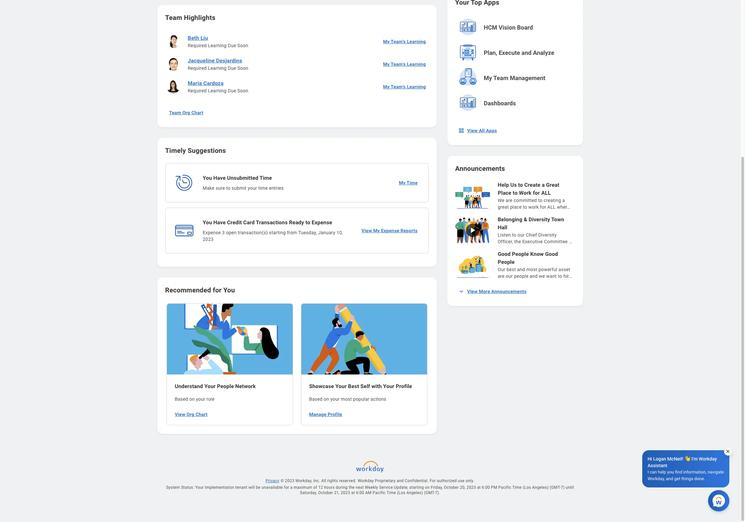Task type: vqa. For each thing, say whether or not it's contained in the screenshot.
3rd Open Page from right
no



Task type: describe. For each thing, give the bounding box(es) containing it.
things
[[682, 477, 694, 482]]

hir
[[564, 274, 569, 279]]

creating
[[544, 198, 561, 203]]

plan, execute and analyze
[[484, 49, 555, 56]]

view my expense reports button
[[359, 224, 420, 238]]

your right with
[[383, 384, 395, 390]]

saturday,
[[300, 491, 317, 496]]

open
[[226, 230, 237, 236]]

most inside good people know good people our best and most powerful asset are our people and we want to hir …
[[527, 267, 538, 273]]

0 vertical spatial people
[[512, 251, 529, 258]]

all inside privacy © 2023 workday, inc. all rights reserved. workday proprietary and confidential. for authorized use only. system status: your implementation tenant will be unavailable for a maximum of 12 hours during the next weekly service update; starting on friday, october 20, 2023 at 6:00 pm pacific time (los angeles) (gmt-7) until saturday, october 21, 2023 at 6:00 am pacific time (los angeles) (gmt-7).
[[321, 479, 326, 484]]

beth
[[188, 35, 199, 41]]

january
[[318, 230, 335, 236]]

for down create at the right of page
[[533, 190, 540, 196]]

view my expense reports
[[362, 228, 418, 234]]

to right sure
[[226, 186, 231, 191]]

get
[[675, 477, 681, 482]]

tuesday,
[[298, 230, 317, 236]]

for right work
[[540, 205, 546, 210]]

be
[[256, 486, 261, 490]]

done.
[[695, 477, 705, 482]]

my time button
[[396, 176, 420, 190]]

implementation
[[205, 486, 234, 490]]

10,
[[337, 230, 343, 236]]

1 vertical spatial people
[[498, 259, 515, 266]]

us
[[511, 182, 517, 188]]

my team's learning button for liu
[[381, 35, 429, 48]]

maximum
[[294, 486, 312, 490]]

your for showcase your best self with your profile
[[331, 397, 340, 402]]

required for maria
[[188, 88, 207, 94]]

0 vertical spatial angeles)
[[532, 486, 549, 490]]

manage profile
[[309, 412, 342, 418]]

soon for desjardins
[[237, 66, 248, 71]]

timely suggestions
[[165, 147, 226, 155]]

powerful
[[539, 267, 558, 273]]

our inside good people know good people our best and most powerful asset are our people and we want to hir …
[[506, 274, 513, 279]]

hi logan mcneil! 👋 i'm workday assistant i can help you find information, navigate workday, and get things done.
[[648, 457, 724, 482]]

jacqueline desjardins button
[[185, 57, 245, 65]]

team inside my team management button
[[494, 75, 509, 82]]

your left best
[[336, 384, 347, 390]]

committee
[[544, 239, 568, 245]]

org for view
[[187, 412, 194, 418]]

logan
[[654, 457, 667, 462]]

1 vertical spatial all
[[548, 205, 556, 210]]

from
[[287, 230, 297, 236]]

media play image
[[469, 227, 477, 235]]

my time
[[399, 180, 418, 186]]

chart for view org chart
[[196, 412, 208, 418]]

my team management
[[484, 75, 546, 82]]

wher
[[557, 205, 567, 210]]

analyze
[[533, 49, 555, 56]]

for inside privacy © 2023 workday, inc. all rights reserved. workday proprietary and confidential. for authorized use only. system status: your implementation tenant will be unavailable for a maximum of 12 hours during the next weekly service update; starting on friday, october 20, 2023 at 6:00 pm pacific time (los angeles) (gmt-7) until saturday, october 21, 2023 at 6:00 am pacific time (los angeles) (gmt-7).
[[284, 486, 289, 490]]

the inside belonging & diversity town hall listen to our chief diversity officer, the executive committee …
[[515, 239, 521, 245]]

chief
[[526, 233, 537, 238]]

ready
[[289, 220, 304, 226]]

privacy © 2023 workday, inc. all rights reserved. workday proprietary and confidential. for authorized use only. system status: your implementation tenant will be unavailable for a maximum of 12 hours during the next weekly service update; starting on friday, october 20, 2023 at 6:00 pm pacific time (los angeles) (gmt-7) until saturday, october 21, 2023 at 6:00 am pacific time (los angeles) (gmt-7).
[[166, 479, 574, 496]]

unsubmitted
[[227, 175, 258, 181]]

hcm vision board
[[484, 24, 533, 31]]

hcm
[[484, 24, 497, 31]]

profile inside button
[[328, 412, 342, 418]]

2 good from the left
[[545, 251, 558, 258]]

pm
[[491, 486, 498, 490]]

status:
[[181, 486, 194, 490]]

0 vertical spatial all
[[542, 190, 551, 196]]

great
[[546, 182, 560, 188]]

&
[[524, 217, 528, 223]]

view for view org chart
[[175, 412, 185, 418]]

and inside privacy © 2023 workday, inc. all rights reserved. workday proprietary and confidential. for authorized use only. system status: your implementation tenant will be unavailable for a maximum of 12 hours during the next weekly service update; starting on friday, october 20, 2023 at 6:00 pm pacific time (los angeles) (gmt-7) until saturday, october 21, 2023 at 6:00 am pacific time (los angeles) (gmt-7).
[[397, 479, 404, 484]]

to down committed
[[523, 205, 527, 210]]

team's for desjardins
[[391, 62, 406, 67]]

most inside recommended for you list
[[341, 397, 352, 402]]

0 vertical spatial october
[[444, 486, 459, 490]]

1 horizontal spatial (los
[[523, 486, 531, 490]]

1 vertical spatial october
[[318, 491, 333, 496]]

based for showcase your best self with your profile
[[309, 397, 323, 402]]

👋
[[685, 457, 691, 462]]

jacqueline desjardins required learning due soon
[[188, 58, 248, 71]]

required for jacqueline
[[188, 66, 207, 71]]

executive
[[523, 239, 543, 245]]

1 horizontal spatial a
[[542, 182, 545, 188]]

use
[[458, 479, 465, 484]]

best
[[348, 384, 359, 390]]

my team's learning for cardoza
[[383, 84, 426, 90]]

view more announcements
[[467, 289, 527, 295]]

20,
[[460, 486, 466, 490]]

reports
[[401, 228, 418, 234]]

our
[[498, 267, 506, 273]]

and inside 'hi logan mcneil! 👋 i'm workday assistant i can help you find information, navigate workday, and get things done.'
[[666, 477, 673, 482]]

your up role
[[204, 384, 216, 390]]

card
[[243, 220, 255, 226]]

based on your most popular actions
[[309, 397, 387, 402]]

you have unsubmitted time
[[203, 175, 272, 181]]

and up people
[[517, 267, 525, 273]]

your for understand your people network
[[196, 397, 205, 402]]

manage profile button
[[307, 408, 345, 422]]

to up work
[[538, 198, 543, 203]]

0 vertical spatial announcements
[[455, 165, 505, 173]]

popular
[[353, 397, 369, 402]]

desjardins
[[216, 58, 242, 64]]

unavailable
[[262, 486, 283, 490]]

team highlights list
[[165, 30, 429, 98]]

transaction(s)
[[238, 230, 268, 236]]

view more announcements button
[[455, 285, 531, 299]]

privacy link
[[265, 479, 280, 484]]

create
[[525, 182, 541, 188]]

officer,
[[498, 239, 513, 245]]

2023 inside expense 3 open transaction(s) starting from tuesday, january 10, 2023
[[203, 237, 214, 242]]

to inside good people know good people our best and most powerful asset are our people and we want to hir …
[[558, 274, 562, 279]]

team highlights
[[165, 14, 216, 22]]

a inside privacy © 2023 workday, inc. all rights reserved. workday proprietary and confidential. for authorized use only. system status: your implementation tenant will be unavailable for a maximum of 12 hours during the next weekly service update; starting on friday, october 20, 2023 at 6:00 pm pacific time (los angeles) (gmt-7) until saturday, october 21, 2023 at 6:00 am pacific time (los angeles) (gmt-7).
[[290, 486, 293, 490]]

hcm vision board button
[[456, 16, 576, 40]]

rights
[[327, 479, 338, 484]]

0 horizontal spatial (los
[[397, 491, 406, 496]]

sure
[[216, 186, 225, 191]]

navigate
[[708, 470, 724, 475]]

of
[[313, 486, 317, 490]]

transactions
[[256, 220, 288, 226]]

mcneil!
[[668, 457, 684, 462]]

make
[[203, 186, 215, 191]]

my inside button
[[373, 228, 380, 234]]

showcase
[[309, 384, 334, 390]]

my for desjardins "my team's learning" button
[[383, 62, 390, 67]]

during
[[336, 486, 348, 490]]

are inside good people know good people our best and most powerful asset are our people and we want to hir …
[[498, 274, 505, 279]]

you for you have unsubmitted time
[[203, 175, 212, 181]]

0 vertical spatial at
[[477, 486, 481, 490]]

team's for liu
[[391, 39, 406, 44]]

0 vertical spatial 6:00
[[482, 486, 490, 490]]

0 horizontal spatial angeles)
[[407, 491, 423, 496]]

workday inside 'hi logan mcneil! 👋 i'm workday assistant i can help you find information, navigate workday, and get things done.'
[[699, 457, 717, 462]]

you have credit card transactions ready to expense
[[203, 220, 332, 226]]

are inside help us to create a great place to work for all we are committed to creating a great place to work for all wher …
[[506, 198, 513, 203]]

7)
[[561, 486, 565, 490]]

work
[[519, 190, 532, 196]]

2 horizontal spatial a
[[563, 198, 565, 203]]

announcements inside view more announcements button
[[492, 289, 527, 295]]

org for team
[[183, 110, 190, 115]]

team for team highlights
[[165, 14, 182, 22]]

work
[[529, 205, 539, 210]]

maria cardoza button
[[185, 80, 226, 88]]



Task type: locate. For each thing, give the bounding box(es) containing it.
1 have from the top
[[213, 175, 226, 181]]

based down understand at the bottom
[[175, 397, 188, 402]]

with
[[372, 384, 382, 390]]

workday inside privacy © 2023 workday, inc. all rights reserved. workday proprietary and confidential. for authorized use only. system status: your implementation tenant will be unavailable for a maximum of 12 hours during the next weekly service update; starting on friday, october 20, 2023 at 6:00 pm pacific time (los angeles) (gmt-7) until saturday, october 21, 2023 at 6:00 am pacific time (los angeles) (gmt-7).
[[358, 479, 374, 484]]

plan,
[[484, 49, 498, 56]]

0 vertical spatial chart
[[192, 110, 203, 115]]

our down best on the bottom
[[506, 274, 513, 279]]

credit
[[227, 220, 242, 226]]

more
[[479, 289, 490, 295]]

1 vertical spatial due
[[228, 66, 236, 71]]

0 horizontal spatial based
[[175, 397, 188, 402]]

belonging
[[498, 217, 523, 223]]

on left friday,
[[425, 486, 430, 490]]

chart inside team org chart button
[[192, 110, 203, 115]]

2 have from the top
[[213, 220, 226, 226]]

2 vertical spatial soon
[[237, 88, 248, 94]]

all down creating
[[548, 205, 556, 210]]

due down the desjardins
[[228, 66, 236, 71]]

recommended
[[165, 287, 211, 295]]

1 soon from the top
[[237, 43, 248, 48]]

time
[[258, 186, 268, 191]]

people
[[514, 274, 529, 279]]

have up sure
[[213, 175, 226, 181]]

required inside jacqueline desjardins required learning due soon
[[188, 66, 207, 71]]

friday,
[[431, 486, 443, 490]]

have up 3
[[213, 220, 226, 226]]

required inside beth liu required learning due soon
[[188, 43, 207, 48]]

due down jacqueline desjardins required learning due soon
[[228, 88, 236, 94]]

0 vertical spatial soon
[[237, 43, 248, 48]]

1 horizontal spatial (gmt-
[[550, 486, 561, 490]]

required inside maria cardoza required learning due soon
[[188, 88, 207, 94]]

on for showcase
[[324, 397, 329, 402]]

learning
[[407, 39, 426, 44], [208, 43, 227, 48], [407, 62, 426, 67], [208, 66, 227, 71], [407, 84, 426, 90], [208, 88, 227, 94]]

people up our
[[498, 259, 515, 266]]

0 vertical spatial my team's learning button
[[381, 35, 429, 48]]

workday, inside privacy © 2023 workday, inc. all rights reserved. workday proprietary and confidential. for authorized use only. system status: your implementation tenant will be unavailable for a maximum of 12 hours during the next weekly service update; starting on friday, october 20, 2023 at 6:00 pm pacific time (los angeles) (gmt-7) until saturday, october 21, 2023 at 6:00 am pacific time (los angeles) (gmt-7).
[[296, 479, 312, 484]]

my for my time button
[[399, 180, 406, 186]]

based for understand your people network
[[175, 397, 188, 402]]

2 my team's learning from the top
[[383, 62, 426, 67]]

and up update;
[[397, 479, 404, 484]]

people left the know
[[512, 251, 529, 258]]

and down you
[[666, 477, 673, 482]]

1 vertical spatial chart
[[196, 412, 208, 418]]

for right 'recommended'
[[213, 287, 222, 295]]

to left hir
[[558, 274, 562, 279]]

on down showcase
[[324, 397, 329, 402]]

1 vertical spatial the
[[349, 486, 355, 490]]

0 vertical spatial team's
[[391, 39, 406, 44]]

soon inside jacqueline desjardins required learning due soon
[[237, 66, 248, 71]]

6:00 down next
[[356, 491, 364, 496]]

2 team's from the top
[[391, 62, 406, 67]]

0 vertical spatial workday
[[699, 457, 717, 462]]

required down the maria
[[188, 88, 207, 94]]

0 horizontal spatial are
[[498, 274, 505, 279]]

required down jacqueline
[[188, 66, 207, 71]]

our left chief
[[518, 233, 525, 238]]

0 vertical spatial profile
[[396, 384, 412, 390]]

1 vertical spatial announcements
[[492, 289, 527, 295]]

help
[[498, 182, 509, 188]]

0 horizontal spatial most
[[341, 397, 352, 402]]

for down ©
[[284, 486, 289, 490]]

team
[[165, 14, 182, 22], [494, 75, 509, 82], [169, 110, 181, 115]]

3 my team's learning from the top
[[383, 84, 426, 90]]

2 horizontal spatial expense
[[381, 228, 399, 234]]

diversity up committee
[[539, 233, 557, 238]]

3 due from the top
[[228, 88, 236, 94]]

starting down confidential.
[[410, 486, 424, 490]]

starting
[[269, 230, 286, 236], [410, 486, 424, 490]]

view for view my expense reports
[[362, 228, 372, 234]]

expense left reports
[[381, 228, 399, 234]]

2 vertical spatial my team's learning
[[383, 84, 426, 90]]

0 vertical spatial you
[[203, 175, 212, 181]]

2 vertical spatial a
[[290, 486, 293, 490]]

soon for liu
[[237, 43, 248, 48]]

your right status: on the bottom left of page
[[195, 486, 204, 490]]

1 horizontal spatial on
[[324, 397, 329, 402]]

2 vertical spatial …
[[569, 274, 572, 279]]

assistant
[[648, 464, 668, 469]]

0 horizontal spatial good
[[498, 251, 511, 258]]

on for understand
[[189, 397, 195, 402]]

for
[[430, 479, 436, 484]]

chevron down small image
[[458, 289, 465, 295]]

time inside my time button
[[407, 180, 418, 186]]

chart down based on your role
[[196, 412, 208, 418]]

0 horizontal spatial our
[[506, 274, 513, 279]]

make sure to submit your time entries
[[203, 186, 284, 191]]

1 vertical spatial our
[[506, 274, 513, 279]]

help
[[658, 470, 666, 475]]

… inside belonging & diversity town hall listen to our chief diversity officer, the executive committee …
[[569, 239, 572, 245]]

due inside jacqueline desjardins required learning due soon
[[228, 66, 236, 71]]

1 vertical spatial team
[[494, 75, 509, 82]]

(gmt-
[[550, 486, 561, 490], [424, 491, 435, 496]]

workday right "i'm"
[[699, 457, 717, 462]]

are down our
[[498, 274, 505, 279]]

0 horizontal spatial workday
[[358, 479, 374, 484]]

1 vertical spatial soon
[[237, 66, 248, 71]]

0 horizontal spatial all
[[321, 479, 326, 484]]

october down authorized
[[444, 486, 459, 490]]

learning inside jacqueline desjardins required learning due soon
[[208, 66, 227, 71]]

submit
[[232, 186, 247, 191]]

0 horizontal spatial october
[[318, 491, 333, 496]]

0 horizontal spatial your
[[196, 397, 205, 402]]

1 vertical spatial most
[[341, 397, 352, 402]]

0 vertical spatial starting
[[269, 230, 286, 236]]

… inside help us to create a great place to work for all we are committed to creating a great place to work for all wher …
[[567, 205, 571, 210]]

i'm
[[692, 457, 698, 462]]

have for unsubmitted
[[213, 175, 226, 181]]

view right nbox "icon"
[[467, 128, 478, 133]]

view for view all apps
[[467, 128, 478, 133]]

footer
[[147, 458, 594, 523]]

my team's learning button
[[381, 35, 429, 48], [381, 58, 429, 71], [381, 80, 429, 94]]

due inside maria cardoza required learning due soon
[[228, 88, 236, 94]]

view inside recommended for you list
[[175, 412, 185, 418]]

my for "my team's learning" button for liu
[[383, 39, 390, 44]]

1 vertical spatial diversity
[[539, 233, 557, 238]]

our
[[518, 233, 525, 238], [506, 274, 513, 279]]

to inside belonging & diversity town hall listen to our chief diversity officer, the executive committee …
[[512, 233, 517, 238]]

my team's learning button for cardoza
[[381, 80, 429, 94]]

authorized
[[437, 479, 457, 484]]

(los down update;
[[397, 491, 406, 496]]

have for credit
[[213, 220, 226, 226]]

people inside recommended for you list
[[217, 384, 234, 390]]

a up 'wher' at the top of page
[[563, 198, 565, 203]]

x image
[[726, 450, 731, 455]]

my team's learning for liu
[[383, 39, 426, 44]]

role
[[207, 397, 215, 402]]

1 vertical spatial at
[[351, 491, 355, 496]]

required
[[188, 43, 207, 48], [188, 66, 207, 71], [188, 88, 207, 94]]

my for "my team's learning" button for cardoza
[[383, 84, 390, 90]]

due for beth liu
[[228, 43, 236, 48]]

1 horizontal spatial 6:00
[[482, 486, 490, 490]]

starting inside privacy © 2023 workday, inc. all rights reserved. workday proprietary and confidential. for authorized use only. system status: your implementation tenant will be unavailable for a maximum of 12 hours during the next weekly service update; starting on friday, october 20, 2023 at 6:00 pm pacific time (los angeles) (gmt-7) until saturday, october 21, 2023 at 6:00 am pacific time (los angeles) (gmt-7).
[[410, 486, 424, 490]]

0 vertical spatial all
[[479, 128, 485, 133]]

on down understand at the bottom
[[189, 397, 195, 402]]

pacific down service
[[373, 491, 386, 496]]

good down officer,
[[498, 251, 511, 258]]

at left pm
[[477, 486, 481, 490]]

1 horizontal spatial workday
[[699, 457, 717, 462]]

to
[[518, 182, 523, 188], [226, 186, 231, 191], [513, 190, 518, 196], [538, 198, 543, 203], [523, 205, 527, 210], [306, 220, 310, 226], [512, 233, 517, 238], [558, 274, 562, 279]]

0 horizontal spatial (gmt-
[[424, 491, 435, 496]]

0 vertical spatial required
[[188, 43, 207, 48]]

1 horizontal spatial workday,
[[648, 477, 665, 482]]

1 vertical spatial required
[[188, 66, 207, 71]]

your inside privacy © 2023 workday, inc. all rights reserved. workday proprietary and confidential. for authorized use only. system status: your implementation tenant will be unavailable for a maximum of 12 hours during the next weekly service update; starting on friday, october 20, 2023 at 6:00 pm pacific time (los angeles) (gmt-7) until saturday, october 21, 2023 at 6:00 am pacific time (los angeles) (gmt-7).
[[195, 486, 204, 490]]

timely
[[165, 147, 186, 155]]

tenant
[[236, 486, 247, 490]]

all up creating
[[542, 190, 551, 196]]

october down hours
[[318, 491, 333, 496]]

3 team's from the top
[[391, 84, 406, 90]]

0 vertical spatial (gmt-
[[550, 486, 561, 490]]

1 required from the top
[[188, 43, 207, 48]]

chart for team org chart
[[192, 110, 203, 115]]

execute
[[499, 49, 520, 56]]

announcements up help at the right of the page
[[455, 165, 505, 173]]

1 vertical spatial workday
[[358, 479, 374, 484]]

liu
[[201, 35, 208, 41]]

required down the beth liu button at left top
[[188, 43, 207, 48]]

to right listen
[[512, 233, 517, 238]]

management
[[510, 75, 546, 82]]

team's for cardoza
[[391, 84, 406, 90]]

hall
[[498, 225, 508, 231]]

understand your people network
[[175, 384, 256, 390]]

we
[[539, 274, 545, 279]]

a left great
[[542, 182, 545, 188]]

workday, inside 'hi logan mcneil! 👋 i'm workday assistant i can help you find information, navigate workday, and get things done.'
[[648, 477, 665, 482]]

org inside team org chart button
[[183, 110, 190, 115]]

most down best
[[341, 397, 352, 402]]

2 vertical spatial you
[[223, 287, 235, 295]]

to up tuesday,
[[306, 220, 310, 226]]

0 vertical spatial …
[[567, 205, 571, 210]]

team for team org chart
[[169, 110, 181, 115]]

1 vertical spatial starting
[[410, 486, 424, 490]]

0 horizontal spatial starting
[[269, 230, 286, 236]]

1 vertical spatial org
[[187, 412, 194, 418]]

my team's learning for desjardins
[[383, 62, 426, 67]]

the right officer,
[[515, 239, 521, 245]]

(los
[[523, 486, 531, 490], [397, 491, 406, 496]]

team org chart button
[[167, 106, 206, 119]]

0 vertical spatial the
[[515, 239, 521, 245]]

0 vertical spatial our
[[518, 233, 525, 238]]

your left time
[[248, 186, 257, 191]]

cardoza
[[203, 80, 224, 87]]

information,
[[684, 470, 707, 475]]

… inside good people know good people our best and most powerful asset are our people and we want to hir …
[[569, 274, 572, 279]]

soon for cardoza
[[237, 88, 248, 94]]

expense inside expense 3 open transaction(s) starting from tuesday, january 10, 2023
[[203, 230, 221, 236]]

recommended for you list
[[163, 303, 431, 426]]

0 vertical spatial due
[[228, 43, 236, 48]]

3 my team's learning button from the top
[[381, 80, 429, 94]]

1 vertical spatial team's
[[391, 62, 406, 67]]

expense 3 open transaction(s) starting from tuesday, january 10, 2023
[[203, 230, 343, 242]]

workday assistant region
[[643, 448, 732, 512]]

soon inside maria cardoza required learning due soon
[[237, 88, 248, 94]]

1 horizontal spatial your
[[248, 186, 257, 191]]

due up the desjardins
[[228, 43, 236, 48]]

we
[[498, 198, 505, 203]]

0 horizontal spatial workday,
[[296, 479, 312, 484]]

view org chart
[[175, 412, 208, 418]]

(gmt- left until
[[550, 486, 561, 490]]

1 vertical spatial my team's learning button
[[381, 58, 429, 71]]

0 vertical spatial my team's learning
[[383, 39, 426, 44]]

1 team's from the top
[[391, 39, 406, 44]]

october
[[444, 486, 459, 490], [318, 491, 333, 496]]

your left role
[[196, 397, 205, 402]]

due for maria cardoza
[[228, 88, 236, 94]]

1 horizontal spatial starting
[[410, 486, 424, 490]]

2 soon from the top
[[237, 66, 248, 71]]

only.
[[466, 479, 475, 484]]

on inside privacy © 2023 workday, inc. all rights reserved. workday proprietary and confidential. for authorized use only. system status: your implementation tenant will be unavailable for a maximum of 12 hours during the next weekly service update; starting on friday, october 20, 2023 at 6:00 pm pacific time (los angeles) (gmt-7) until saturday, october 21, 2023 at 6:00 am pacific time (los angeles) (gmt-7).
[[425, 486, 430, 490]]

0 horizontal spatial expense
[[203, 230, 221, 236]]

learning inside beth liu required learning due soon
[[208, 43, 227, 48]]

good down committee
[[545, 251, 558, 258]]

announcements element
[[455, 181, 575, 280]]

listen
[[498, 233, 511, 238]]

org down the maria
[[183, 110, 190, 115]]

0 vertical spatial a
[[542, 182, 545, 188]]

2 horizontal spatial your
[[331, 397, 340, 402]]

due for jacqueline desjardins
[[228, 66, 236, 71]]

2 vertical spatial required
[[188, 88, 207, 94]]

1 horizontal spatial based
[[309, 397, 323, 402]]

maria cardoza required learning due soon
[[188, 80, 248, 94]]

next
[[356, 486, 364, 490]]

0 vertical spatial team
[[165, 14, 182, 22]]

most up people
[[527, 267, 538, 273]]

highlights
[[184, 14, 216, 22]]

suggestions
[[188, 147, 226, 155]]

view down based on your role
[[175, 412, 185, 418]]

1 horizontal spatial october
[[444, 486, 459, 490]]

0 vertical spatial diversity
[[529, 217, 550, 223]]

my inside button
[[399, 180, 406, 186]]

based down showcase
[[309, 397, 323, 402]]

starting down transactions
[[269, 230, 286, 236]]

are
[[506, 198, 513, 203], [498, 274, 505, 279]]

2 required from the top
[[188, 66, 207, 71]]

2 based from the left
[[309, 397, 323, 402]]

announcements down people
[[492, 289, 527, 295]]

due inside beth liu required learning due soon
[[228, 43, 236, 48]]

all right inc.
[[321, 479, 326, 484]]

you for you have credit card transactions ready to expense
[[203, 220, 212, 226]]

view for view more announcements
[[467, 289, 478, 295]]

2 vertical spatial my team's learning button
[[381, 80, 429, 94]]

1 good from the left
[[498, 251, 511, 258]]

chart inside view org chart button
[[196, 412, 208, 418]]

profile right the manage
[[328, 412, 342, 418]]

my team's learning
[[383, 39, 426, 44], [383, 62, 426, 67], [383, 84, 426, 90]]

view right chevron down small "image"
[[467, 289, 478, 295]]

1 vertical spatial my team's learning
[[383, 62, 426, 67]]

pacific
[[499, 486, 512, 490], [373, 491, 386, 496]]

1 horizontal spatial profile
[[396, 384, 412, 390]]

0 vertical spatial pacific
[[499, 486, 512, 490]]

profile right with
[[396, 384, 412, 390]]

1 horizontal spatial all
[[479, 128, 485, 133]]

expense left 3
[[203, 230, 221, 236]]

inc.
[[314, 479, 320, 484]]

learning inside maria cardoza required learning due soon
[[208, 88, 227, 94]]

angeles) down confidential.
[[407, 491, 423, 496]]

all
[[479, 128, 485, 133], [321, 479, 326, 484]]

most
[[527, 267, 538, 273], [341, 397, 352, 402]]

chart down the maria
[[192, 110, 203, 115]]

1 vertical spatial pacific
[[373, 491, 386, 496]]

to down us
[[513, 190, 518, 196]]

1 vertical spatial …
[[569, 239, 572, 245]]

and left the analyze
[[522, 49, 532, 56]]

expense inside button
[[381, 228, 399, 234]]

your up manage profile
[[331, 397, 340, 402]]

12
[[318, 486, 323, 490]]

plan, execute and analyze button
[[456, 41, 576, 65]]

3
[[222, 230, 225, 236]]

2 due from the top
[[228, 66, 236, 71]]

and left we at the right bottom
[[530, 274, 538, 279]]

1 horizontal spatial most
[[527, 267, 538, 273]]

1 horizontal spatial our
[[518, 233, 525, 238]]

my team's learning button for desjardins
[[381, 58, 429, 71]]

1 horizontal spatial are
[[506, 198, 513, 203]]

good
[[498, 251, 511, 258], [545, 251, 558, 258]]

1 vertical spatial all
[[321, 479, 326, 484]]

0 horizontal spatial profile
[[328, 412, 342, 418]]

0 vertical spatial are
[[506, 198, 513, 203]]

all left apps
[[479, 128, 485, 133]]

1 based from the left
[[175, 397, 188, 402]]

workday, down can
[[648, 477, 665, 482]]

footer containing privacy © 2023 workday, inc. all rights reserved. workday proprietary and confidential. for authorized use only. system status: your implementation tenant will be unavailable for a maximum of 12 hours during the next weekly service update; starting on friday, october 20, 2023 at 6:00 pm pacific time (los angeles) (gmt-7) until saturday, october 21, 2023 at 6:00 am pacific time (los angeles) (gmt-7).
[[147, 458, 594, 523]]

1 vertical spatial 6:00
[[356, 491, 364, 496]]

0 horizontal spatial 6:00
[[356, 491, 364, 496]]

asset
[[559, 267, 571, 273]]

angeles) left 7)
[[532, 486, 549, 490]]

confidential.
[[405, 479, 429, 484]]

and inside plan, execute and analyze button
[[522, 49, 532, 56]]

team inside team org chart button
[[169, 110, 181, 115]]

view org chart button
[[172, 408, 210, 422]]

©
[[281, 479, 284, 484]]

system
[[166, 486, 180, 490]]

7).
[[435, 491, 440, 496]]

3 required from the top
[[188, 88, 207, 94]]

1 my team's learning button from the top
[[381, 35, 429, 48]]

diversity down work
[[529, 217, 550, 223]]

are right we
[[506, 198, 513, 203]]

org down based on your role
[[187, 412, 194, 418]]

board
[[517, 24, 533, 31]]

at down reserved.
[[351, 491, 355, 496]]

1 vertical spatial angeles)
[[407, 491, 423, 496]]

privacy
[[266, 479, 279, 484]]

2 horizontal spatial on
[[425, 486, 430, 490]]

know
[[531, 251, 544, 258]]

expense up january
[[312, 220, 332, 226]]

pacific right pm
[[499, 486, 512, 490]]

good people know good people our best and most powerful asset are our people and we want to hir …
[[498, 251, 572, 279]]

2 vertical spatial people
[[217, 384, 234, 390]]

nbox image
[[458, 127, 465, 134]]

understand
[[175, 384, 203, 390]]

1 vertical spatial (los
[[397, 491, 406, 496]]

1 vertical spatial are
[[498, 274, 505, 279]]

weekly
[[365, 486, 378, 490]]

workday up weekly
[[358, 479, 374, 484]]

3 soon from the top
[[237, 88, 248, 94]]

a left maximum
[[290, 486, 293, 490]]

1 vertical spatial a
[[563, 198, 565, 203]]

(los right pm
[[523, 486, 531, 490]]

angeles)
[[532, 486, 549, 490], [407, 491, 423, 496]]

based
[[175, 397, 188, 402], [309, 397, 323, 402]]

jacqueline
[[188, 58, 215, 64]]

your
[[204, 384, 216, 390], [336, 384, 347, 390], [383, 384, 395, 390], [195, 486, 204, 490]]

2 my team's learning button from the top
[[381, 58, 429, 71]]

view
[[467, 128, 478, 133], [362, 228, 372, 234], [467, 289, 478, 295], [175, 412, 185, 418]]

2 vertical spatial due
[[228, 88, 236, 94]]

the down reserved.
[[349, 486, 355, 490]]

our inside belonging & diversity town hall listen to our chief diversity officer, the executive committee …
[[518, 233, 525, 238]]

0 vertical spatial (los
[[523, 486, 531, 490]]

view right 10,
[[362, 228, 372, 234]]

people left network
[[217, 384, 234, 390]]

soon inside beth liu required learning due soon
[[237, 43, 248, 48]]

to right us
[[518, 182, 523, 188]]

recommended for you
[[165, 287, 235, 295]]

0 horizontal spatial at
[[351, 491, 355, 496]]

workday, up maximum
[[296, 479, 312, 484]]

all inside button
[[479, 128, 485, 133]]

(gmt- down friday,
[[424, 491, 435, 496]]

6:00 left pm
[[482, 486, 490, 490]]

starting inside expense 3 open transaction(s) starting from tuesday, january 10, 2023
[[269, 230, 286, 236]]

required for beth
[[188, 43, 207, 48]]

hi
[[648, 457, 652, 462]]

org inside view org chart button
[[187, 412, 194, 418]]

place
[[498, 190, 512, 196]]

1 horizontal spatial expense
[[312, 220, 332, 226]]

1 my team's learning from the top
[[383, 39, 426, 44]]

1 due from the top
[[228, 43, 236, 48]]

help us to create a great place to work for all we are committed to creating a great place to work for all wher …
[[498, 182, 571, 210]]

my
[[383, 39, 390, 44], [383, 62, 390, 67], [484, 75, 492, 82], [383, 84, 390, 90], [399, 180, 406, 186], [373, 228, 380, 234]]

the inside privacy © 2023 workday, inc. all rights reserved. workday proprietary and confidential. for authorized use only. system status: your implementation tenant will be unavailable for a maximum of 12 hours during the next weekly service update; starting on friday, october 20, 2023 at 6:00 pm pacific time (los angeles) (gmt-7) until saturday, october 21, 2023 at 6:00 am pacific time (los angeles) (gmt-7).
[[349, 486, 355, 490]]



